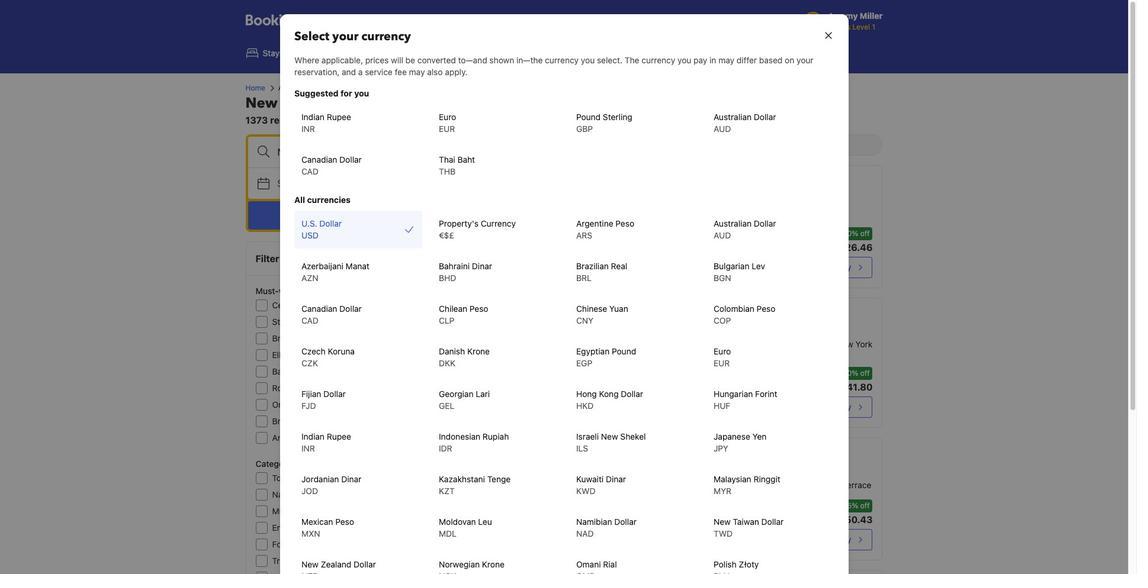 Task type: locate. For each thing, give the bounding box(es) containing it.
0 vertical spatial see
[[794, 263, 808, 273]]

new right the myr at the right bottom
[[735, 481, 752, 491]]

your right the based
[[797, 55, 814, 65]]

1 horizontal spatial to
[[670, 208, 678, 218]]

select.
[[597, 55, 623, 65]]

omani rial
[[576, 560, 617, 570]]

dollar down azerbaijani manat azn
[[339, 304, 362, 314]]

dinar inside kuwaiti dinar kwd
[[606, 475, 626, 485]]

available for tickets
[[679, 522, 712, 532]]

indian down bryant park
[[301, 432, 324, 442]]

0 vertical spatial canadian
[[301, 155, 337, 165]]

0 vertical spatial of
[[299, 317, 307, 327]]

1 vertical spatial may
[[409, 67, 425, 77]]

dollar inside new zealand dollar button
[[354, 560, 376, 570]]

filter
[[256, 254, 279, 264]]

one up installations
[[649, 461, 674, 477]]

a left service
[[358, 67, 363, 77]]

vanderbilt up immersive
[[677, 320, 737, 336]]

1 vertical spatial and
[[685, 481, 699, 491]]

tenge
[[487, 475, 511, 485]]

1 horizontal spatial on
[[785, 55, 795, 65]]

3 free from the top
[[612, 522, 629, 532]]

availability
[[811, 263, 852, 273], [811, 402, 852, 412], [811, 535, 852, 545]]

1 vertical spatial 5
[[631, 509, 637, 519]]

new york attractions 1373 results
[[246, 94, 391, 126]]

& down (521)
[[300, 490, 306, 500]]

see for summit one vanderbilt tickets
[[794, 535, 808, 545]]

2 horizontal spatial currency
[[642, 55, 675, 65]]

new right israeli
[[601, 432, 618, 442]]

0 horizontal spatial euro eur
[[439, 112, 456, 134]]

1 vertical spatial /
[[627, 509, 629, 519]]

1 vertical spatial vanderbilt
[[677, 461, 737, 477]]

3 availability from the top
[[811, 535, 852, 545]]

georgian lari gel
[[439, 389, 490, 411]]

battery park (33)
[[272, 367, 338, 377]]

peso up 'ticket'
[[757, 304, 776, 314]]

1 vertical spatial indian rupee inr
[[301, 432, 351, 454]]

1 available from the top
[[679, 238, 712, 248]]

2 vertical spatial free
[[612, 522, 629, 532]]

& left tickets
[[328, 523, 334, 533]]

0 vertical spatial and
[[342, 67, 356, 77]]

in right experience
[[828, 340, 835, 350]]

reviews) up the twd
[[710, 509, 742, 519]]

1 vertical spatial indian
[[301, 432, 324, 442]]

property's
[[439, 219, 479, 229]]

park for battery park
[[302, 367, 319, 377]]

tickets
[[740, 461, 780, 477]]

free cancellation available down exceptional
[[612, 522, 712, 532]]

€$£
[[439, 231, 454, 241]]

bahraini dinar bhd
[[439, 261, 492, 283]]

center
[[317, 383, 343, 394]]

to left go
[[646, 340, 654, 350]]

rupiah
[[483, 432, 509, 442]]

attractions
[[559, 48, 601, 58], [278, 84, 315, 92], [315, 94, 391, 113]]

0 horizontal spatial your
[[332, 28, 358, 44]]

2 cancellation from the top
[[631, 381, 677, 391]]

york inside new york attractions 1373 results
[[281, 94, 312, 113]]

3 cancellation from the top
[[631, 522, 677, 532]]

dollar right u.s. on the left top of page
[[319, 219, 342, 229]]

20%
[[844, 369, 859, 378]]

& for outdoor
[[300, 490, 306, 500]]

1 horizontal spatial of
[[346, 433, 353, 443]]

leu
[[478, 517, 492, 527]]

to—and
[[458, 55, 487, 65]]

0 horizontal spatial to
[[646, 340, 654, 350]]

airport
[[640, 48, 666, 58]]

hong kong dollar hkd
[[576, 389, 643, 411]]

0 vertical spatial eur
[[439, 124, 455, 134]]

free cancellation available down the (887
[[612, 381, 712, 391]]

stays link
[[236, 40, 294, 66]]

2 see availability from the top
[[794, 402, 852, 412]]

a inside summit one vanderbilt tickets digital art installations and views of new york from a skyscraper terrace
[[794, 481, 798, 491]]

summit up opportunity
[[598, 320, 646, 336]]

1 vanderbilt from the top
[[677, 320, 737, 336]]

see availability down us$41.80
[[794, 402, 852, 412]]

summit one vanderbilt ticket image
[[485, 308, 588, 411]]

1 canadian from the top
[[301, 155, 337, 165]]

park down fjd
[[299, 417, 316, 427]]

israeli new shekel ils
[[576, 432, 646, 454]]

attractions right in—the
[[559, 48, 601, 58]]

kazakhstani
[[439, 475, 485, 485]]

park up the statue of liberty
[[302, 300, 319, 311]]

malaysian ringgit myr
[[714, 475, 781, 497]]

1 indian rupee inr from the top
[[301, 112, 351, 134]]

where
[[294, 55, 319, 65]]

1 canadian dollar cad from the top
[[301, 155, 362, 177]]

availability down us$41.80
[[811, 402, 852, 412]]

of right views
[[725, 481, 733, 491]]

1 see availability from the top
[[794, 263, 852, 273]]

colombian
[[714, 304, 755, 314]]

off right 5%
[[861, 502, 870, 511]]

0 vertical spatial indian
[[301, 112, 324, 122]]

art
[[624, 481, 635, 491]]

1 summit from the top
[[598, 320, 646, 336]]

1 vertical spatial cad
[[301, 316, 318, 326]]

bahraini
[[439, 261, 470, 271]]

2 horizontal spatial dinar
[[606, 475, 626, 485]]

2 vertical spatial see
[[794, 535, 808, 545]]

york up opportunity
[[617, 309, 634, 319]]

bridge
[[308, 334, 333, 344]]

australian down city's
[[714, 219, 752, 229]]

off right 10%
[[861, 229, 870, 238]]

krone inside the danish krone dkk
[[467, 347, 490, 357]]

dollar up currencies
[[339, 155, 362, 165]]

and inside "where applicable, prices will be converted to—and shown in—the currency you select. the currency you pay in may differ based on your reservation, and a service fee may also apply."
[[342, 67, 356, 77]]

rentals inside car rentals link
[[494, 48, 520, 58]]

dollar inside hong kong dollar hkd
[[621, 389, 643, 399]]

0 vertical spatial free
[[612, 238, 629, 248]]

1 vertical spatial inr
[[301, 444, 315, 454]]

2 availability from the top
[[811, 402, 852, 412]]

peso inside argentine peso ars
[[616, 219, 634, 229]]

multisensory
[[732, 340, 781, 350]]

vanderbilt inside new york summit one vanderbilt ticket opportunity to go on an immersive multisensory experience in new york city
[[677, 320, 737, 336]]

currency right in—the
[[545, 55, 579, 65]]

2 off from the top
[[861, 369, 870, 378]]

1 vertical spatial euro
[[714, 347, 731, 357]]

rentals right 'car'
[[494, 48, 520, 58]]

krone inside button
[[482, 560, 505, 570]]

1 vertical spatial to
[[646, 340, 654, 350]]

0 vertical spatial off
[[861, 229, 870, 238]]

pound inside the pound sterling gbp
[[576, 112, 601, 122]]

& left drink
[[294, 540, 300, 550]]

1 vertical spatial rupee
[[327, 432, 351, 442]]

canadian dollar cad for chilean
[[301, 304, 362, 326]]

views
[[701, 481, 723, 491]]

rupee left natural
[[327, 432, 351, 442]]

and
[[342, 67, 356, 77], [685, 481, 699, 491]]

observatory
[[315, 400, 362, 410]]

free for summit
[[612, 522, 629, 532]]

1 horizontal spatial a
[[794, 481, 798, 491]]

new up the (948
[[680, 208, 697, 218]]

dollar inside fijian dollar fjd
[[323, 389, 346, 399]]

new down drink
[[301, 560, 318, 570]]

3 see availability from the top
[[794, 535, 852, 545]]

yen
[[753, 432, 767, 442]]

category
[[256, 459, 292, 469]]

general admission to new york city's highest outdoor sky deck
[[598, 208, 840, 218]]

1 inr from the top
[[301, 124, 315, 134]]

rentals
[[494, 48, 520, 58], [340, 556, 366, 567]]

rupee down 'suggested for you'
[[327, 112, 351, 122]]

5 right 4.7
[[631, 509, 637, 519]]

0 vertical spatial rupee
[[327, 112, 351, 122]]

1 australian dollar aud from the top
[[714, 112, 776, 134]]

one inside new york summit one vanderbilt ticket opportunity to go on an immersive multisensory experience in new york city
[[649, 320, 674, 336]]

3 available from the top
[[679, 522, 712, 532]]

free down the egyptian pound egp
[[612, 381, 629, 391]]

pay
[[694, 55, 707, 65]]

park up rockefeller center (32)
[[302, 367, 319, 377]]

dinar right jordanian
[[341, 475, 361, 485]]

krone right danish at the left
[[467, 347, 490, 357]]

1 horizontal spatial euro eur
[[714, 347, 731, 369]]

from
[[774, 481, 791, 491]]

2 vertical spatial one
[[649, 461, 674, 477]]

inr down suggested
[[301, 124, 315, 134]]

statue of liberty
[[272, 317, 336, 327]]

norwegian
[[439, 560, 480, 570]]

canadian for chilean peso clp
[[301, 304, 337, 314]]

2 available from the top
[[679, 381, 712, 391]]

edge sky deck admission tickets image
[[485, 175, 588, 279]]

new inside new taiwan dollar twd
[[714, 517, 731, 527]]

peso inside mexican peso mxn
[[335, 517, 354, 527]]

reservation,
[[294, 67, 339, 77]]

vanderbilt inside summit one vanderbilt tickets digital art installations and views of new york from a skyscraper terrace
[[677, 461, 737, 477]]

/ right 4.6
[[627, 225, 630, 235]]

0 horizontal spatial pound
[[576, 112, 601, 122]]

moldovan
[[439, 517, 476, 527]]

indonesian rupiah idr
[[439, 432, 509, 454]]

krone right "norwegian"
[[482, 560, 505, 570]]

ils
[[576, 444, 588, 454]]

cad down central park (142)
[[301, 316, 318, 326]]

of inside summit one vanderbilt tickets digital art installations and views of new york from a skyscraper terrace
[[725, 481, 733, 491]]

2 canadian dollar cad from the top
[[301, 304, 362, 326]]

1 vertical spatial free
[[612, 381, 629, 391]]

2 cad from the top
[[301, 316, 318, 326]]

0 vertical spatial indian rupee inr
[[301, 112, 351, 134]]

from for summit one vanderbilt ticket
[[772, 384, 789, 393]]

euro eur up thai
[[439, 112, 456, 134]]

2 vertical spatial cancellation
[[631, 522, 677, 532]]

norwegian krone button
[[432, 552, 560, 575]]

experience
[[784, 340, 826, 350]]

2 vanderbilt from the top
[[677, 461, 737, 477]]

travel
[[272, 556, 295, 567]]

cancellation down admission
[[631, 238, 677, 248]]

nad
[[576, 529, 594, 539]]

summit inside new york summit one vanderbilt ticket opportunity to go on an immersive multisensory experience in new york city
[[598, 320, 646, 336]]

central
[[272, 300, 300, 311]]

3 see from the top
[[794, 535, 808, 545]]

australian dollar aud for sterling
[[714, 112, 776, 134]]

canadian dollar cad up bridge
[[301, 304, 362, 326]]

hkd
[[576, 401, 594, 411]]

& for tickets
[[328, 523, 334, 533]]

currency up flight
[[361, 28, 411, 44]]

attractions inside new york attractions 1373 results
[[315, 94, 391, 113]]

1 horizontal spatial dinar
[[472, 261, 492, 271]]

may down the be
[[409, 67, 425, 77]]

indian rupee inr up jordanian
[[301, 432, 351, 454]]

us$26.46
[[826, 242, 873, 253]]

2 vertical spatial available
[[679, 522, 712, 532]]

summit up art
[[598, 461, 646, 477]]

2 free from the top
[[612, 381, 629, 391]]

gbp
[[576, 124, 593, 134]]

0 horizontal spatial in
[[710, 55, 716, 65]]

york up 20% off
[[856, 340, 873, 350]]

rockefeller center (32)
[[272, 383, 362, 394]]

free cancellation available for one
[[612, 522, 712, 532]]

see availability down us$26.46
[[794, 263, 852, 273]]

applicable,
[[321, 55, 363, 65]]

availability for summit one vanderbilt ticket
[[811, 402, 852, 412]]

peso inside the colombian peso cop
[[757, 304, 776, 314]]

0 vertical spatial see availability
[[794, 263, 852, 273]]

currencies
[[307, 195, 350, 205]]

2 indian rupee inr from the top
[[301, 432, 351, 454]]

0 horizontal spatial dinar
[[341, 475, 361, 485]]

kong
[[599, 389, 619, 399]]

0 horizontal spatial you
[[354, 88, 369, 98]]

1 rupee from the top
[[327, 112, 351, 122]]

0 vertical spatial availability
[[811, 263, 852, 273]]

free
[[612, 238, 629, 248], [612, 381, 629, 391], [612, 522, 629, 532]]

eur down immersive
[[714, 359, 730, 369]]

2 vertical spatial attractions
[[315, 94, 391, 113]]

one up bryant
[[272, 400, 288, 410]]

reviews) for (887 reviews)
[[698, 368, 731, 378]]

of up brooklyn bridge
[[299, 317, 307, 327]]

may
[[719, 55, 735, 65], [409, 67, 425, 77]]

free down 4.6
[[612, 238, 629, 248]]

0 vertical spatial euro
[[439, 112, 456, 122]]

0 vertical spatial park
[[302, 300, 319, 311]]

availability for summit one vanderbilt tickets
[[811, 535, 852, 545]]

5 for 4.6
[[632, 225, 637, 235]]

1 availability from the top
[[811, 263, 852, 273]]

history
[[386, 433, 413, 443]]

for
[[340, 88, 352, 98]]

2 indian from the top
[[301, 432, 324, 442]]

one up go
[[649, 320, 674, 336]]

2 inr from the top
[[301, 444, 315, 454]]

0 horizontal spatial of
[[299, 317, 307, 327]]

canadian up liberty
[[301, 304, 337, 314]]

indonesian
[[439, 432, 480, 442]]

pound up gbp
[[576, 112, 601, 122]]

peso inside chilean peso clp
[[470, 304, 488, 314]]

dollar right taiwan
[[762, 517, 784, 527]]

may left differ
[[719, 55, 735, 65]]

cancellation down go
[[631, 381, 677, 391]]

0 vertical spatial from
[[772, 384, 789, 393]]

2 vertical spatial reviews)
[[710, 509, 742, 519]]

2 free cancellation available from the top
[[612, 381, 712, 391]]

2 vertical spatial see availability
[[794, 535, 852, 545]]

+
[[411, 48, 416, 58]]

1 vertical spatial summit
[[598, 461, 646, 477]]

york inside summit one vanderbilt tickets digital art installations and views of new york from a skyscraper terrace
[[754, 481, 771, 491]]

you left select.
[[581, 55, 595, 65]]

2 australian dollar aud from the top
[[714, 219, 776, 241]]

0 vertical spatial summit
[[598, 320, 646, 336]]

0 vertical spatial australian
[[714, 112, 752, 122]]

0 vertical spatial australian dollar aud
[[714, 112, 776, 134]]

of left natural
[[346, 433, 353, 443]]

egyptian pound egp
[[576, 347, 636, 369]]

2 horizontal spatial of
[[725, 481, 733, 491]]

u.s.
[[301, 219, 317, 229]]

one inside summit one vanderbilt tickets digital art installations and views of new york from a skyscraper terrace
[[649, 461, 674, 477]]

0 vertical spatial vanderbilt
[[677, 320, 737, 336]]

5%
[[848, 502, 859, 511]]

0 vertical spatial to
[[670, 208, 678, 218]]

1 aud from the top
[[714, 124, 731, 134]]

exceptional
[[639, 509, 685, 519]]

on inside new york summit one vanderbilt ticket opportunity to go on an immersive multisensory experience in new york city
[[668, 340, 677, 350]]

must-
[[256, 286, 279, 296]]

fijian dollar fjd
[[301, 389, 346, 411]]

vanderbilt up views
[[677, 461, 737, 477]]

0 vertical spatial rentals
[[494, 48, 520, 58]]

1 vertical spatial of
[[346, 433, 353, 443]]

0 vertical spatial euro eur
[[439, 112, 456, 134]]

2 australian from the top
[[714, 219, 752, 229]]

available down the (948
[[679, 238, 712, 248]]

brooklyn
[[272, 334, 306, 344]]

kuwaiti
[[576, 475, 604, 485]]

2 vertical spatial availability
[[811, 535, 852, 545]]

york up the results
[[281, 94, 312, 113]]

2 canadian from the top
[[301, 304, 337, 314]]

dollar right zealand
[[354, 560, 376, 570]]

0 vertical spatial pound
[[576, 112, 601, 122]]

see right lev
[[794, 263, 808, 273]]

0 horizontal spatial on
[[668, 340, 677, 350]]

all currencies
[[294, 195, 350, 205]]

2 summit from the top
[[598, 461, 646, 477]]

1 vertical spatial on
[[668, 340, 677, 350]]

1 cad from the top
[[301, 167, 318, 177]]

peso down general
[[616, 219, 634, 229]]

1 vertical spatial from
[[771, 517, 788, 526]]

cop
[[714, 316, 731, 326]]

1 vertical spatial australian
[[714, 219, 752, 229]]

and inside summit one vanderbilt tickets digital art installations and views of new york from a skyscraper terrace
[[685, 481, 699, 491]]

0 vertical spatial in
[[710, 55, 716, 65]]

indian rupee inr down 'suggested for you'
[[301, 112, 351, 134]]

canadian up all currencies
[[301, 155, 337, 165]]

0 vertical spatial available
[[679, 238, 712, 248]]

2 aud from the top
[[714, 231, 731, 241]]

york down tickets
[[754, 481, 771, 491]]

see up polish złoty button
[[794, 535, 808, 545]]

2 vertical spatial off
[[861, 502, 870, 511]]

koruna
[[328, 347, 355, 357]]

from for summit one vanderbilt tickets
[[771, 517, 788, 526]]

inr down american
[[301, 444, 315, 454]]

yuan
[[609, 304, 628, 314]]

indian rupee inr for indonesian
[[301, 432, 351, 454]]

see availability down us$50.43 at bottom
[[794, 535, 852, 545]]

aud
[[714, 124, 731, 134], [714, 231, 731, 241]]

dinar for kuwaiti dinar kwd
[[606, 475, 626, 485]]

rentals left (14)
[[340, 556, 366, 567]]

reviews) down general admission to new york city's highest outdoor sky deck
[[699, 225, 731, 235]]

euro up (887 reviews) on the right bottom
[[714, 347, 731, 357]]

2 rupee from the top
[[327, 432, 351, 442]]

american
[[272, 433, 308, 443]]

new down home
[[246, 94, 278, 113]]

& right services
[[332, 556, 337, 567]]

brazilian
[[576, 261, 609, 271]]

new up 20%
[[837, 340, 854, 350]]

car rentals link
[[451, 40, 530, 66]]

dinar inside jordanian dinar jod
[[341, 475, 361, 485]]

1 vertical spatial park
[[302, 367, 319, 377]]

dinar inside bahraini dinar bhd
[[472, 261, 492, 271]]

& for drink
[[294, 540, 300, 550]]

1 horizontal spatial rentals
[[494, 48, 520, 58]]

usd
[[301, 231, 319, 241]]

inr for idr
[[301, 444, 315, 454]]

/ for 4.6
[[627, 225, 630, 235]]

1 vertical spatial see
[[794, 402, 808, 412]]

euro eur down cop
[[714, 347, 731, 369]]

indian for indonesian rupiah idr
[[301, 432, 324, 442]]

2 see from the top
[[794, 402, 808, 412]]

availability down us$50.43 at bottom
[[811, 535, 852, 545]]

dinar right bahraini
[[472, 261, 492, 271]]

1 vertical spatial aud
[[714, 231, 731, 241]]

1 horizontal spatial may
[[719, 55, 735, 65]]

1 australian from the top
[[714, 112, 752, 122]]

to up the (948
[[670, 208, 678, 218]]

property's currency €$£
[[439, 219, 516, 241]]

0 vertical spatial a
[[358, 67, 363, 77]]

aud for argentine peso ars
[[714, 231, 731, 241]]

0 vertical spatial attractions
[[559, 48, 601, 58]]

admission
[[630, 208, 668, 218]]

0 vertical spatial your
[[332, 28, 358, 44]]

on left an
[[668, 340, 677, 350]]

indian rupee inr for euro
[[301, 112, 351, 134]]

attractions down the reservation, on the left top
[[278, 84, 315, 92]]

3 free cancellation available from the top
[[612, 522, 712, 532]]

brl
[[576, 273, 592, 283]]

thai baht thb
[[439, 155, 475, 177]]

in right "pay"
[[710, 55, 716, 65]]

from right hungarian in the bottom of the page
[[772, 384, 789, 393]]

1 indian from the top
[[301, 112, 324, 122]]

0 vertical spatial aud
[[714, 124, 731, 134]]

from right taiwan
[[771, 517, 788, 526]]

cad for thb
[[301, 167, 318, 177]]

your
[[332, 28, 358, 44], [797, 55, 814, 65]]

1 horizontal spatial in
[[828, 340, 835, 350]]

clp
[[439, 316, 455, 326]]

available down (887 reviews) on the right bottom
[[679, 381, 712, 391]]

2 vertical spatial of
[[725, 481, 733, 491]]

outdoor left "sky"
[[773, 208, 804, 218]]

1 off from the top
[[861, 229, 870, 238]]

myr
[[714, 487, 732, 497]]

0 vertical spatial one
[[649, 320, 674, 336]]

1 horizontal spatial euro
[[714, 347, 731, 357]]

0 vertical spatial krone
[[467, 347, 490, 357]]

currency right the
[[642, 55, 675, 65]]

1 vertical spatial your
[[797, 55, 814, 65]]

aud for pound sterling gbp
[[714, 124, 731, 134]]

1 vertical spatial free cancellation available
[[612, 381, 712, 391]]

argentine peso ars
[[576, 219, 634, 241]]

3 off from the top
[[861, 502, 870, 511]]

free cancellation available down the (948
[[612, 238, 712, 248]]

indian down suggested
[[301, 112, 324, 122]]

1 vertical spatial in
[[828, 340, 835, 350]]

and left views
[[685, 481, 699, 491]]

canadian dollar cad for thai
[[301, 155, 362, 177]]

4.7 / 5 exceptional (1170 reviews)
[[612, 509, 742, 519]]

new york summit one vanderbilt ticket opportunity to go on an immersive multisensory experience in new york city
[[598, 309, 873, 362]]

dinar right the kuwaiti
[[606, 475, 626, 485]]

0 vertical spatial outdoor
[[773, 208, 804, 218]]

japanese
[[714, 432, 750, 442]]



Task type: describe. For each thing, give the bounding box(es) containing it.
an
[[680, 340, 689, 350]]

world
[[290, 400, 313, 410]]

rial
[[603, 560, 617, 570]]

dollar inside u.s. dollar usd
[[319, 219, 342, 229]]

free cancellation available for york
[[612, 381, 712, 391]]

available for one
[[679, 381, 712, 391]]

idr
[[439, 444, 452, 454]]

canadian for thai baht thb
[[301, 155, 337, 165]]

digital
[[598, 481, 622, 491]]

azerbaijani manat azn
[[301, 261, 369, 283]]

sterling
[[603, 112, 632, 122]]

cancellation for one
[[631, 522, 677, 532]]

forint
[[755, 389, 778, 399]]

mexican
[[301, 517, 333, 527]]

park for central park
[[302, 300, 319, 311]]

mxn
[[301, 529, 320, 539]]

fee
[[395, 67, 407, 77]]

1373
[[246, 115, 268, 126]]

krone for norwegian krone
[[482, 560, 505, 570]]

sky
[[806, 208, 819, 218]]

a inside "where applicable, prices will be converted to—and shown in—the currency you select. the currency you pay in may differ based on your reservation, and a service fee may also apply."
[[358, 67, 363, 77]]

gel
[[439, 401, 454, 411]]

jod
[[301, 487, 318, 497]]

museum
[[311, 433, 343, 443]]

5% off
[[848, 502, 870, 511]]

0 horizontal spatial currency
[[361, 28, 411, 44]]

peso for mexican peso mxn
[[335, 517, 354, 527]]

dinar for bahraini dinar bhd
[[472, 261, 492, 271]]

chilean peso clp
[[439, 304, 488, 326]]

czech koruna czk
[[301, 347, 355, 369]]

dollar inside namibian dollar nad
[[614, 517, 637, 527]]

0 horizontal spatial may
[[409, 67, 425, 77]]

chinese
[[576, 304, 607, 314]]

0 horizontal spatial attractions
[[278, 84, 315, 92]]

australian dollar aud for peso
[[714, 219, 776, 241]]

azn
[[301, 273, 318, 283]]

chilean
[[439, 304, 467, 314]]

nature
[[272, 490, 298, 500]]

home
[[246, 84, 265, 92]]

nature & outdoor
[[272, 490, 339, 500]]

off for summit one vanderbilt ticket
[[861, 369, 870, 378]]

1 horizontal spatial you
[[581, 55, 595, 65]]

highest
[[743, 208, 771, 218]]

natural
[[356, 433, 383, 443]]

20% off
[[844, 369, 870, 378]]

see availability for summit one vanderbilt tickets
[[794, 535, 852, 545]]

fjd
[[301, 401, 316, 411]]

1 vertical spatial euro eur
[[714, 347, 731, 369]]

food & drink
[[272, 540, 321, 550]]

polish złoty button
[[707, 552, 835, 575]]

cancellation for york
[[631, 381, 677, 391]]

& right arts,
[[333, 507, 339, 517]]

1 horizontal spatial outdoor
[[773, 208, 804, 218]]

1 horizontal spatial currency
[[545, 55, 579, 65]]

dollar down the based
[[754, 112, 776, 122]]

5 for 4.7
[[631, 509, 637, 519]]

flight
[[388, 48, 409, 58]]

1 vertical spatial rentals
[[340, 556, 366, 567]]

dinar for jordanian dinar jod
[[341, 475, 361, 485]]

new inside israeli new shekel ils
[[601, 432, 618, 442]]

entertainment
[[272, 523, 326, 533]]

(948
[[678, 225, 697, 235]]

2 horizontal spatial attractions
[[559, 48, 601, 58]]

hong
[[576, 389, 597, 399]]

1 vertical spatial one
[[272, 400, 288, 410]]

mdl
[[439, 529, 457, 539]]

hotel
[[418, 48, 439, 58]]

off inside 10% off us$26.46
[[861, 229, 870, 238]]

stays
[[263, 48, 284, 58]]

2 horizontal spatial you
[[678, 55, 692, 65]]

australian for sterling
[[714, 112, 752, 122]]

malaysian
[[714, 475, 752, 485]]

bulgarian lev bgn
[[714, 261, 765, 283]]

jordanian
[[301, 475, 339, 485]]

polish złoty
[[714, 560, 759, 570]]

egyptian
[[576, 347, 610, 357]]

see for summit one vanderbilt ticket
[[794, 402, 808, 412]]

in inside new york summit one vanderbilt ticket opportunity to go on an immersive multisensory experience in new york city
[[828, 340, 835, 350]]

thai
[[439, 155, 455, 165]]

0 horizontal spatial euro
[[439, 112, 456, 122]]

pound sterling gbp
[[576, 112, 632, 134]]

new taiwan dollar twd
[[714, 517, 784, 539]]

food
[[272, 540, 292, 550]]

colombian peso cop
[[714, 304, 776, 326]]

in inside "where applicable, prices will be converted to—and shown in—the currency you select. the currency you pay in may differ based on your reservation, and a service fee may also apply."
[[710, 55, 716, 65]]

indian for euro eur
[[301, 112, 324, 122]]

1 vertical spatial eur
[[714, 359, 730, 369]]

your inside "where applicable, prices will be converted to—and shown in—the currency you select. the currency you pay in may differ based on your reservation, and a service fee may also apply."
[[797, 55, 814, 65]]

be
[[405, 55, 415, 65]]

new right cny
[[598, 309, 615, 319]]

1 see from the top
[[794, 263, 808, 273]]

peso for colombian peso cop
[[757, 304, 776, 314]]

taiwan
[[733, 517, 759, 527]]

car rentals
[[478, 48, 520, 58]]

new inside new zealand dollar button
[[301, 560, 318, 570]]

summit inside summit one vanderbilt tickets digital art installations and views of new york from a skyscraper terrace
[[598, 461, 646, 477]]

pound inside the egyptian pound egp
[[612, 347, 636, 357]]

lari
[[476, 389, 490, 399]]

1 cancellation from the top
[[631, 238, 677, 248]]

(142)
[[322, 300, 342, 311]]

to inside new york summit one vanderbilt ticket opportunity to go on an immersive multisensory experience in new york city
[[646, 340, 654, 350]]

rupee for indonesian rupiah idr
[[327, 432, 351, 442]]

(1170
[[687, 509, 708, 519]]

new inside summit one vanderbilt tickets digital art installations and views of new york from a skyscraper terrace
[[735, 481, 752, 491]]

thb
[[439, 167, 455, 177]]

(14)
[[368, 556, 383, 567]]

battery
[[272, 367, 300, 377]]

hungarian forint huf
[[714, 389, 778, 411]]

taxis
[[669, 48, 687, 58]]

dollar inside new taiwan dollar twd
[[762, 517, 784, 527]]

one world observatory
[[272, 400, 362, 410]]

danish
[[439, 347, 465, 357]]

differ
[[737, 55, 757, 65]]

shekel
[[620, 432, 646, 442]]

u.s. dollar usd
[[301, 219, 342, 241]]

service
[[365, 67, 392, 77]]

/ for 4.7
[[627, 509, 629, 519]]

york up (948 reviews)
[[700, 208, 717, 218]]

0 vertical spatial may
[[719, 55, 735, 65]]

select
[[294, 28, 329, 44]]

omani rial button
[[569, 552, 697, 575]]

0 horizontal spatial outdoor
[[308, 490, 339, 500]]

australian for peso
[[714, 219, 752, 229]]

mexican peso mxn
[[301, 517, 354, 539]]

search button
[[248, 201, 454, 230]]

see availability for summit one vanderbilt ticket
[[794, 402, 852, 412]]

inr for eur
[[301, 124, 315, 134]]

rupee for euro eur
[[327, 112, 351, 122]]

brooklyn bridge
[[272, 334, 333, 344]]

1 free cancellation available from the top
[[612, 238, 712, 248]]

summit one vanderbilt tickets image
[[485, 448, 588, 551]]

kzt
[[439, 487, 455, 497]]

peso for argentine peso ars
[[616, 219, 634, 229]]

chinese yuan cny
[[576, 304, 628, 326]]

krone for danish krone dkk
[[467, 347, 490, 357]]

2 vertical spatial park
[[299, 417, 316, 427]]

real
[[611, 261, 627, 271]]

bgn
[[714, 273, 731, 283]]

free for new
[[612, 381, 629, 391]]

on inside "where applicable, prices will be converted to—and shown in—the currency you select. the currency you pay in may differ based on your reservation, and a service fee may also apply."
[[785, 55, 795, 65]]

prices
[[365, 55, 389, 65]]

dollar down highest on the top of page
[[754, 219, 776, 229]]

azerbaijani
[[301, 261, 343, 271]]

reviews) for (948 reviews)
[[699, 225, 731, 235]]

off for summit one vanderbilt tickets
[[861, 502, 870, 511]]

select your currency
[[294, 28, 411, 44]]

georgian
[[439, 389, 474, 399]]

1 free from the top
[[612, 238, 629, 248]]

namibian dollar nad
[[576, 517, 637, 539]]

booking.com image
[[246, 14, 331, 28]]

new inside new york attractions 1373 results
[[246, 94, 278, 113]]

select your currency dialog
[[266, 0, 863, 575]]

suggested for you
[[294, 88, 369, 98]]

cad for clp
[[301, 316, 318, 326]]

peso for chilean peso clp
[[470, 304, 488, 314]]



Task type: vqa. For each thing, say whether or not it's contained in the screenshot.


